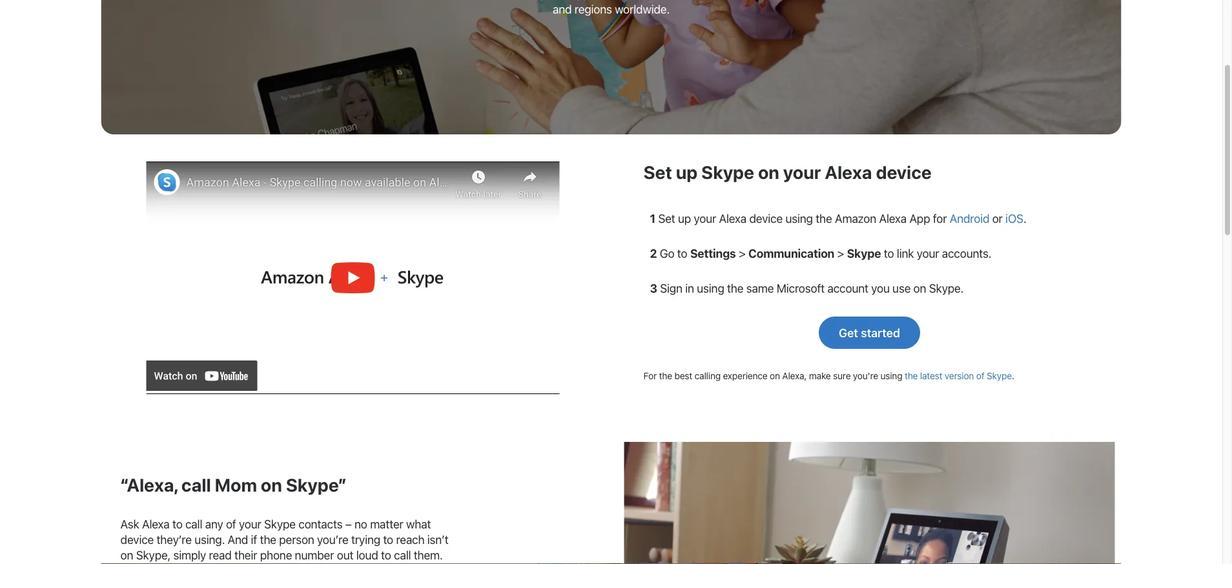 Task type: vqa. For each thing, say whether or not it's contained in the screenshot.
the middle up
yes



Task type: describe. For each thing, give the bounding box(es) containing it.
for
[[934, 212, 948, 226]]

"alexa, call mom on skype"
[[121, 474, 347, 496]]

same
[[747, 281, 774, 295]]

settings
[[691, 247, 736, 260]]

0 horizontal spatial and
[[494, 0, 513, 1]]

you're
[[317, 533, 349, 547]]

read
[[209, 549, 232, 563]]

link
[[897, 247, 915, 260]]

matter
[[370, 518, 404, 532]]

landlines
[[696, 0, 741, 1]]

countries
[[806, 0, 853, 1]]

for the best calling experience on alexa, make sure you're using the latest version of skype .
[[644, 371, 1015, 381]]

to down matter
[[383, 533, 394, 547]]

0 vertical spatial of
[[977, 371, 985, 381]]

use
[[893, 281, 911, 295]]

the right the for
[[660, 371, 673, 381]]

ios
[[1006, 212, 1024, 226]]

accounts.
[[943, 247, 992, 260]]

in inside use alexa to call friends and family on skype or call mobiles and landlines in up to 150 countries and regions worldwide.
[[744, 0, 753, 1]]

get started link
[[819, 317, 921, 349]]

0 vertical spatial .
[[1024, 212, 1027, 226]]

latest
[[921, 371, 943, 381]]

family
[[516, 0, 546, 1]]

1 vertical spatial .
[[1013, 371, 1015, 381]]

the inside the ask alexa to call any of your skype contacts – no matter what device they're using. and if the person you're trying to reach isn't on skype, simply read their phone number out loud to call them.
[[260, 533, 276, 547]]

up inside use alexa to call friends and family on skype or call mobiles and landlines in up to 150 countries and regions worldwide.
[[755, 0, 768, 1]]

1 vertical spatial up
[[676, 162, 698, 183]]

they're
[[157, 533, 192, 547]]

on inside the ask alexa to call any of your skype contacts – no matter what device they're using. and if the person you're trying to reach isn't on skype, simply read their phone number out loud to call them.
[[121, 549, 133, 563]]

your right 'link'
[[917, 247, 940, 260]]

call left friends
[[437, 0, 454, 1]]

phone
[[260, 549, 292, 563]]

their
[[235, 549, 257, 563]]

out
[[337, 549, 354, 563]]

get started
[[839, 326, 901, 340]]

for
[[644, 371, 657, 381]]

any
[[205, 518, 223, 532]]

1 set up your alexa device using the amazon alexa app for android or ios .
[[650, 212, 1027, 226]]

1 vertical spatial set
[[659, 212, 676, 226]]

1 > from the left
[[739, 247, 746, 260]]

friends
[[456, 0, 491, 1]]

what
[[406, 518, 431, 532]]

person
[[279, 533, 314, 547]]

the left same
[[728, 281, 744, 295]]

1
[[650, 212, 656, 226]]

to up they're
[[172, 518, 183, 532]]

best
[[675, 371, 693, 381]]

ask
[[121, 518, 139, 532]]

1 vertical spatial device
[[750, 212, 783, 226]]

device inside the ask alexa to call any of your skype contacts – no matter what device they're using. and if the person you're trying to reach isn't on skype, simply read their phone number out loud to call them.
[[121, 533, 154, 547]]

mobiles
[[632, 0, 672, 1]]

trying
[[351, 533, 381, 547]]

call left any
[[185, 518, 202, 532]]

alexa up settings
[[720, 212, 747, 226]]

reach
[[396, 533, 425, 547]]

contacts
[[299, 518, 343, 532]]

0 vertical spatial using
[[786, 212, 813, 226]]

call down the reach
[[394, 549, 411, 563]]

1 horizontal spatial or
[[993, 212, 1003, 226]]

"alexa,
[[121, 474, 178, 496]]

you
[[872, 281, 890, 295]]

isn't
[[428, 533, 449, 547]]

2 go to settings > communication > skype to link your accounts.
[[650, 247, 992, 260]]

skype inside the ask alexa to call any of your skype contacts – no matter what device they're using. and if the person you're trying to reach isn't on skype, simply read their phone number out loud to call them.
[[264, 518, 296, 532]]

3
[[650, 281, 658, 295]]

ios link
[[1006, 212, 1024, 226]]

use
[[370, 0, 390, 1]]

started
[[862, 326, 901, 340]]

2
[[650, 247, 657, 260]]

android
[[950, 212, 990, 226]]

version
[[945, 371, 975, 381]]

account
[[828, 281, 869, 295]]

–
[[346, 518, 352, 532]]



Task type: locate. For each thing, give the bounding box(es) containing it.
using
[[786, 212, 813, 226], [697, 281, 725, 295], [881, 371, 903, 381]]

on inside use alexa to call friends and family on skype or call mobiles and landlines in up to 150 countries and regions worldwide.
[[549, 0, 562, 1]]

device up app
[[877, 162, 932, 183]]

>
[[739, 247, 746, 260], [838, 247, 845, 260]]

sign
[[661, 281, 683, 295]]

alexa,
[[783, 371, 807, 381]]

using down settings
[[697, 281, 725, 295]]

set up skype on your alexa device
[[644, 162, 932, 183]]

set up 1
[[644, 162, 673, 183]]

to left the 150
[[771, 0, 781, 1]]

the right if
[[260, 533, 276, 547]]

your inside the ask alexa to call any of your skype contacts – no matter what device they're using. and if the person you're trying to reach isn't on skype, simply read their phone number out loud to call them.
[[239, 518, 261, 532]]

microsoft
[[777, 281, 825, 295]]

2 horizontal spatial and
[[674, 0, 693, 1]]

the left amazon
[[816, 212, 833, 226]]

0 horizontal spatial >
[[739, 247, 746, 260]]

or left 'ios'
[[993, 212, 1003, 226]]

1 vertical spatial of
[[226, 518, 236, 532]]

1 vertical spatial in
[[686, 281, 695, 295]]

1 horizontal spatial >
[[838, 247, 845, 260]]

2 > from the left
[[838, 247, 845, 260]]

to left 'link'
[[884, 247, 895, 260]]

android link
[[950, 212, 990, 226]]

skype"
[[286, 474, 347, 496]]

. right android
[[1024, 212, 1027, 226]]

to right loud
[[381, 549, 391, 563]]

of right the version
[[977, 371, 985, 381]]

0 vertical spatial set
[[644, 162, 673, 183]]

using up "communication"
[[786, 212, 813, 226]]

no
[[355, 518, 368, 532]]

and left family
[[494, 0, 513, 1]]

to left friends
[[424, 0, 434, 1]]

set right 1
[[659, 212, 676, 226]]

0 horizontal spatial of
[[226, 518, 236, 532]]

the latest version of skype link
[[905, 371, 1013, 381]]

call left mom
[[182, 474, 211, 496]]

sure
[[834, 371, 851, 381]]

communication
[[749, 247, 835, 260]]

call mom alexa image
[[625, 442, 1116, 564]]

1 horizontal spatial .
[[1024, 212, 1027, 226]]

you're
[[854, 371, 879, 381]]

0 horizontal spatial in
[[686, 281, 695, 295]]

app
[[910, 212, 931, 226]]

0 horizontal spatial or
[[599, 0, 609, 1]]

your up 1 set up your alexa device using the amazon alexa app for android or ios .
[[784, 162, 822, 183]]

1 horizontal spatial and
[[553, 2, 572, 16]]

0 vertical spatial up
[[755, 0, 768, 1]]

and left regions at top
[[553, 2, 572, 16]]

using.
[[195, 533, 225, 547]]

if
[[251, 533, 257, 547]]

using right you're
[[881, 371, 903, 381]]

1 horizontal spatial device
[[750, 212, 783, 226]]

experience
[[723, 371, 768, 381]]

in
[[744, 0, 753, 1], [686, 281, 695, 295]]

to right go
[[678, 247, 688, 260]]

of inside the ask alexa to call any of your skype contacts – no matter what device they're using. and if the person you're trying to reach isn't on skype, simply read their phone number out loud to call them.
[[226, 518, 236, 532]]

of right any
[[226, 518, 236, 532]]

of
[[977, 371, 985, 381], [226, 518, 236, 532]]

in right sign
[[686, 281, 695, 295]]

0 vertical spatial or
[[599, 0, 609, 1]]

0 horizontal spatial device
[[121, 533, 154, 547]]

make
[[810, 371, 831, 381]]

in right landlines
[[744, 0, 753, 1]]

number
[[295, 549, 334, 563]]

alexa
[[393, 0, 421, 1], [825, 162, 873, 183], [720, 212, 747, 226], [880, 212, 907, 226], [142, 518, 170, 532]]

mom
[[215, 474, 257, 496]]

device up "communication"
[[750, 212, 783, 226]]

call
[[437, 0, 454, 1], [612, 0, 629, 1], [182, 474, 211, 496], [185, 518, 202, 532], [394, 549, 411, 563]]

get
[[839, 326, 859, 340]]

skype.
[[930, 281, 964, 295]]

skype,
[[136, 549, 171, 563]]

0 horizontal spatial using
[[697, 281, 725, 295]]

calling
[[695, 371, 721, 381]]

alexa inside the ask alexa to call any of your skype contacts – no matter what device they're using. and if the person you're trying to reach isn't on skype, simply read their phone number out loud to call them.
[[142, 518, 170, 532]]

skype inside use alexa to call friends and family on skype or call mobiles and landlines in up to 150 countries and regions worldwide.
[[565, 0, 596, 1]]

alexa left app
[[880, 212, 907, 226]]

2 vertical spatial up
[[679, 212, 692, 226]]

device
[[877, 162, 932, 183], [750, 212, 783, 226], [121, 533, 154, 547]]

ask alexa to call any of your skype contacts – no matter what device they're using. and if the person you're trying to reach isn't on skype, simply read their phone number out loud to call them.
[[121, 518, 449, 563]]

and
[[494, 0, 513, 1], [674, 0, 693, 1], [553, 2, 572, 16]]

2 vertical spatial device
[[121, 533, 154, 547]]

2 horizontal spatial using
[[881, 371, 903, 381]]

1 horizontal spatial in
[[744, 0, 753, 1]]

0 horizontal spatial .
[[1013, 371, 1015, 381]]

loud
[[356, 549, 378, 563]]

call up worldwide. at the top of page
[[612, 0, 629, 1]]

alexa inside use alexa to call friends and family on skype or call mobiles and landlines in up to 150 countries and regions worldwide.
[[393, 0, 421, 1]]

amazon
[[835, 212, 877, 226]]

or up regions at top
[[599, 0, 609, 1]]

or
[[599, 0, 609, 1], [993, 212, 1003, 226]]

1 vertical spatial or
[[993, 212, 1003, 226]]

your up if
[[239, 518, 261, 532]]

or inside use alexa to call friends and family on skype or call mobiles and landlines in up to 150 countries and regions worldwide.
[[599, 0, 609, 1]]

the left latest
[[905, 371, 918, 381]]

on
[[549, 0, 562, 1], [759, 162, 780, 183], [914, 281, 927, 295], [770, 371, 780, 381], [261, 474, 282, 496], [121, 549, 133, 563]]

0 vertical spatial device
[[877, 162, 932, 183]]

alexa up they're
[[142, 518, 170, 532]]

alexa right use
[[393, 0, 421, 1]]

alexa up amazon
[[825, 162, 873, 183]]

1 horizontal spatial of
[[977, 371, 985, 381]]

skype
[[565, 0, 596, 1], [702, 162, 755, 183], [848, 247, 882, 260], [987, 371, 1013, 381], [264, 518, 296, 532]]

1 horizontal spatial using
[[786, 212, 813, 226]]

worldwide.
[[615, 2, 670, 16]]

them.
[[414, 549, 443, 563]]

. right the version
[[1013, 371, 1015, 381]]

your
[[784, 162, 822, 183], [694, 212, 717, 226], [917, 247, 940, 260], [239, 518, 261, 532]]

and right mobiles
[[674, 0, 693, 1]]

regions
[[575, 2, 612, 16]]

the
[[816, 212, 833, 226], [728, 281, 744, 295], [660, 371, 673, 381], [905, 371, 918, 381], [260, 533, 276, 547]]

up
[[755, 0, 768, 1], [676, 162, 698, 183], [679, 212, 692, 226]]

0 vertical spatial in
[[744, 0, 753, 1]]

3 sign in using the same microsoft account you use on skype.
[[650, 281, 964, 295]]

and
[[228, 533, 248, 547]]

> right settings
[[739, 247, 746, 260]]

your up settings
[[694, 212, 717, 226]]

to
[[424, 0, 434, 1], [771, 0, 781, 1], [678, 247, 688, 260], [884, 247, 895, 260], [172, 518, 183, 532], [383, 533, 394, 547], [381, 549, 391, 563]]

> down 1 set up your alexa device using the amazon alexa app for android or ios .
[[838, 247, 845, 260]]

set
[[644, 162, 673, 183], [659, 212, 676, 226]]

device down ask
[[121, 533, 154, 547]]

use alexa to call friends and family on skype or call mobiles and landlines in up to 150 countries and regions worldwide.
[[370, 0, 853, 16]]

2 horizontal spatial device
[[877, 162, 932, 183]]

simply
[[173, 549, 206, 563]]

.
[[1024, 212, 1027, 226], [1013, 371, 1015, 381]]

150
[[784, 0, 803, 1]]

go
[[660, 247, 675, 260]]

1 vertical spatial using
[[697, 281, 725, 295]]

2 vertical spatial using
[[881, 371, 903, 381]]



